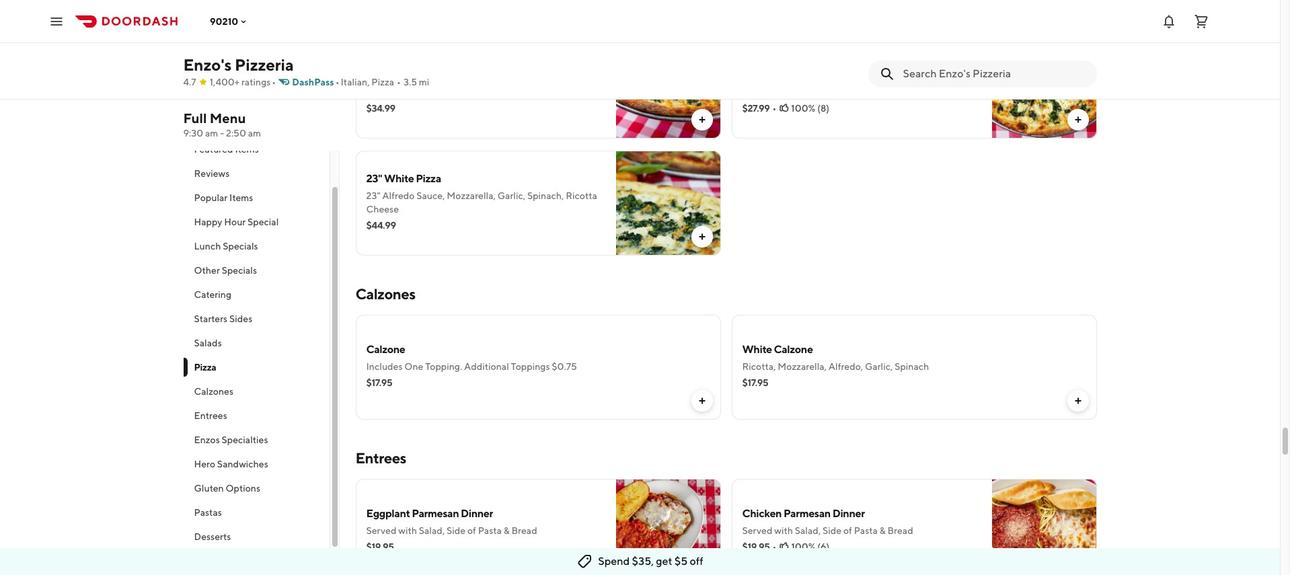 Task type: vqa. For each thing, say whether or not it's contained in the screenshot.
(Box
no



Task type: locate. For each thing, give the bounding box(es) containing it.
salad, inside eggplant parmesan dinner served with salad, side of pasta & bread $19.95
[[419, 525, 445, 536]]

1 bread from the left
[[512, 525, 537, 536]]

& inside eggplant parmesan dinner served with salad, side of pasta & bread $19.95
[[504, 525, 510, 536]]

2 pasta from the left
[[854, 525, 878, 536]]

mozzarella,
[[445, 73, 494, 84], [821, 73, 870, 84], [447, 190, 496, 201], [778, 361, 827, 372]]

eggplant
[[366, 507, 410, 520]]

alfredo
[[381, 73, 413, 84], [757, 73, 789, 84], [382, 190, 415, 201]]

white up $44.99
[[384, 172, 414, 185]]

1 horizontal spatial served
[[742, 525, 772, 536]]

am left - at the left
[[205, 128, 218, 139]]

0 horizontal spatial of
[[467, 525, 476, 536]]

0 horizontal spatial dinner
[[461, 507, 493, 520]]

2 $17.95 from the left
[[742, 377, 768, 388]]

$17.95 down ricotta,
[[742, 377, 768, 388]]

1 salad, from the left
[[419, 525, 445, 536]]

mozzarella, for 14"
[[821, 73, 870, 84]]

0 vertical spatial 100%
[[791, 103, 815, 114]]

1 with from the left
[[398, 525, 417, 536]]

• left the "italian,"
[[335, 77, 339, 87]]

0 horizontal spatial entrees
[[194, 410, 227, 421]]

1 pasta from the left
[[478, 525, 502, 536]]

1 dinner from the left
[[461, 507, 493, 520]]

1 parmesan from the left
[[412, 507, 459, 520]]

special
[[248, 217, 279, 227]]

items for popular items
[[229, 192, 253, 203]]

0 horizontal spatial calzone
[[366, 343, 405, 356]]

of for chicken parmesan dinner
[[843, 525, 852, 536]]

alfredo inside 23" white pizza 23" alfredo sauce, mozzarella, garlic, spinach, ricotta cheese $44.99
[[382, 190, 415, 201]]

23" white pizza 23" alfredo sauce, mozzarella, garlic, spinach, ricotta cheese $44.99
[[366, 172, 597, 231]]

bread inside the chicken parmesan dinner served with salad, side of pasta & bread
[[888, 525, 913, 536]]

0 items, open order cart image
[[1193, 13, 1209, 29]]

entrees button
[[183, 404, 329, 428]]

sauce, for 18"
[[415, 73, 443, 84]]

0 horizontal spatial am
[[205, 128, 218, 139]]

$17.95 inside the calzone includes one topping. additional toppings $0.75 $17.95
[[366, 377, 392, 388]]

served inside eggplant parmesan dinner served with salad, side of pasta & bread $19.95
[[366, 525, 396, 536]]

&
[[504, 525, 510, 536], [880, 525, 886, 536]]

18"
[[366, 73, 379, 84]]

hero sandwiches button
[[183, 452, 329, 476]]

with inside eggplant parmesan dinner served with salad, side of pasta & bread $19.95
[[398, 525, 417, 536]]

pasta inside eggplant parmesan dinner served with salad, side of pasta & bread $19.95
[[478, 525, 502, 536]]

hour
[[224, 217, 246, 227]]

side for chicken parmesan dinner
[[823, 525, 842, 536]]

cheese inside 23" white pizza 23" alfredo sauce, mozzarella, garlic, spinach, ricotta cheese $44.99
[[366, 204, 399, 215]]

0 horizontal spatial side
[[447, 525, 466, 536]]

white calzone ricotta, mozzarella, alfredo, garlic, spinach $17.95
[[742, 343, 929, 388]]

2 horizontal spatial pizza
[[416, 172, 441, 185]]

spinach, inside 18" alfredo sauce, mozzarella, garlic, spinach, ricotta cheese $34.99
[[526, 73, 563, 84]]

2 side from the left
[[823, 525, 842, 536]]

$17.95 inside white calzone ricotta, mozzarella, alfredo, garlic, spinach $17.95
[[742, 377, 768, 388]]

ricotta for 18" alfredo sauce, mozzarella, garlic, spinach, ricotta cheese $34.99
[[564, 73, 596, 84]]

1 vertical spatial 100%
[[791, 541, 816, 552]]

mozzarella, for white
[[778, 361, 827, 372]]

18" white pizza image
[[616, 34, 721, 139]]

pasta
[[478, 525, 502, 536], [854, 525, 878, 536]]

23"
[[366, 172, 382, 185], [366, 190, 380, 201]]

2 parmesan from the left
[[784, 507, 831, 520]]

$27.99 •
[[742, 103, 776, 114]]

pasta for eggplant parmesan dinner
[[478, 525, 502, 536]]

2 calzone from the left
[[774, 343, 813, 356]]

• right ratings
[[272, 77, 276, 87]]

100% left the (6) at the bottom
[[791, 541, 816, 552]]

italian,
[[341, 77, 370, 87]]

cheese inside 18" alfredo sauce, mozzarella, garlic, spinach, ricotta cheese $34.99
[[366, 87, 399, 98]]

spinach, for 18" alfredo sauce, mozzarella, garlic, spinach, ricotta cheese $34.99
[[526, 73, 563, 84]]

items inside button
[[229, 192, 253, 203]]

$19.95 inside eggplant parmesan dinner served with salad, side of pasta & bread $19.95
[[366, 541, 394, 552]]

add item to cart image for calzones
[[696, 395, 707, 406]]

14" white pizza image
[[992, 34, 1097, 139]]

1 vertical spatial pizza
[[416, 172, 441, 185]]

alfredo up $44.99
[[382, 190, 415, 201]]

items inside button
[[235, 144, 259, 155]]

0 vertical spatial 23"
[[366, 172, 382, 185]]

bread inside eggplant parmesan dinner served with salad, side of pasta & bread $19.95
[[512, 525, 537, 536]]

dinner for chicken parmesan dinner
[[832, 507, 865, 520]]

with for eggplant
[[398, 525, 417, 536]]

1 horizontal spatial am
[[248, 128, 261, 139]]

$34.99
[[366, 103, 395, 114]]

1 horizontal spatial calzone
[[774, 343, 813, 356]]

• right the $27.99
[[772, 103, 776, 114]]

calzone
[[366, 343, 405, 356], [774, 343, 813, 356]]

with down chicken
[[774, 525, 793, 536]]

toppings
[[511, 361, 550, 372]]

popular
[[194, 192, 228, 203]]

$27.99
[[742, 103, 770, 114]]

$17.95
[[366, 377, 392, 388], [742, 377, 768, 388]]

sauce,
[[415, 73, 443, 84], [791, 73, 820, 84], [416, 190, 445, 201]]

specials inside 'lunch specials' button
[[223, 241, 258, 252]]

with
[[398, 525, 417, 536], [774, 525, 793, 536]]

alfredo inside the 14" alfredo sauce, mozzarella, garlic, spinach, ricotta cheese
[[757, 73, 789, 84]]

spend $35, get $5 off
[[598, 555, 703, 568]]

2 bread from the left
[[888, 525, 913, 536]]

2 served from the left
[[742, 525, 772, 536]]

bread
[[512, 525, 537, 536], [888, 525, 913, 536]]

cheese inside the 14" alfredo sauce, mozzarella, garlic, spinach, ricotta cheese
[[742, 87, 775, 98]]

1 $19.95 from the left
[[366, 541, 394, 552]]

1 horizontal spatial &
[[880, 525, 886, 536]]

pasta inside the chicken parmesan dinner served with salad, side of pasta & bread
[[854, 525, 878, 536]]

one
[[404, 361, 423, 372]]

specials
[[223, 241, 258, 252], [222, 265, 257, 276]]

enzo's pizzeria
[[183, 55, 294, 74]]

with down the eggplant
[[398, 525, 417, 536]]

1,400+ ratings •
[[210, 77, 276, 87]]

chicken parmesan dinner image
[[992, 479, 1097, 575]]

0 vertical spatial calzones
[[355, 285, 415, 303]]

white up ricotta,
[[742, 343, 772, 356]]

1 horizontal spatial bread
[[888, 525, 913, 536]]

spinach, inside the 14" alfredo sauce, mozzarella, garlic, spinach, ricotta cheese
[[902, 73, 939, 84]]

cheese up $27.99 •
[[742, 87, 775, 98]]

happy hour special button
[[183, 210, 329, 234]]

spinach,
[[526, 73, 563, 84], [902, 73, 939, 84], [527, 190, 564, 201]]

1 side from the left
[[447, 525, 466, 536]]

calzones
[[355, 285, 415, 303], [194, 386, 233, 397]]

dinner inside eggplant parmesan dinner served with salad, side of pasta & bread $19.95
[[461, 507, 493, 520]]

mozzarella, inside white calzone ricotta, mozzarella, alfredo, garlic, spinach $17.95
[[778, 361, 827, 372]]

1 served from the left
[[366, 525, 396, 536]]

1 horizontal spatial pasta
[[854, 525, 878, 536]]

14" alfredo sauce, mozzarella, garlic, spinach, ricotta cheese
[[742, 73, 972, 98]]

1 add item to cart image from the top
[[696, 395, 707, 406]]

cheese up $44.99
[[366, 204, 399, 215]]

2 23" from the top
[[366, 190, 380, 201]]

1 horizontal spatial white
[[742, 343, 772, 356]]

1 horizontal spatial with
[[774, 525, 793, 536]]

sauce, inside the 14" alfredo sauce, mozzarella, garlic, spinach, ricotta cheese
[[791, 73, 820, 84]]

• for dashpass •
[[335, 77, 339, 87]]

options
[[226, 483, 260, 494]]

enzos specialties button
[[183, 428, 329, 452]]

spinach, inside 23" white pizza 23" alfredo sauce, mozzarella, garlic, spinach, ricotta cheese $44.99
[[527, 190, 564, 201]]

add item to cart image
[[696, 114, 707, 125], [1072, 114, 1083, 125], [696, 231, 707, 242], [1072, 395, 1083, 406]]

• left 3.5
[[397, 77, 401, 87]]

served down the eggplant
[[366, 525, 396, 536]]

0 horizontal spatial bread
[[512, 525, 537, 536]]

1 horizontal spatial parmesan
[[784, 507, 831, 520]]

2 100% from the top
[[791, 541, 816, 552]]

0 vertical spatial white
[[384, 172, 414, 185]]

enzos specialties
[[194, 434, 268, 445]]

cheese up $34.99
[[366, 87, 399, 98]]

entrees up enzos
[[194, 410, 227, 421]]

cheese for 18"
[[366, 87, 399, 98]]

0 vertical spatial items
[[235, 144, 259, 155]]

$35,
[[632, 555, 654, 568]]

$17.95 for calzone
[[742, 377, 768, 388]]

specials inside other specials button
[[222, 265, 257, 276]]

23" white pizza image
[[616, 151, 721, 256]]

$19.95 down the eggplant
[[366, 541, 394, 552]]

1 vertical spatial items
[[229, 192, 253, 203]]

hero
[[194, 459, 215, 469]]

parmesan inside the chicken parmesan dinner served with salad, side of pasta & bread
[[784, 507, 831, 520]]

ricotta
[[564, 73, 596, 84], [940, 73, 972, 84], [566, 190, 597, 201]]

of
[[467, 525, 476, 536], [843, 525, 852, 536]]

side inside the chicken parmesan dinner served with salad, side of pasta & bread
[[823, 525, 842, 536]]

mozzarella, inside the 14" alfredo sauce, mozzarella, garlic, spinach, ricotta cheese
[[821, 73, 870, 84]]

mozzarella, inside 18" alfredo sauce, mozzarella, garlic, spinach, ricotta cheese $34.99
[[445, 73, 494, 84]]

pizza inside 23" white pizza 23" alfredo sauce, mozzarella, garlic, spinach, ricotta cheese $44.99
[[416, 172, 441, 185]]

1 $17.95 from the left
[[366, 377, 392, 388]]

served
[[366, 525, 396, 536], [742, 525, 772, 536]]

alfredo inside 18" alfredo sauce, mozzarella, garlic, spinach, ricotta cheese $34.99
[[381, 73, 413, 84]]

ricotta,
[[742, 361, 776, 372]]

calzone inside white calzone ricotta, mozzarella, alfredo, garlic, spinach $17.95
[[774, 343, 813, 356]]

dinner inside the chicken parmesan dinner served with salad, side of pasta & bread
[[832, 507, 865, 520]]

items down 2:50
[[235, 144, 259, 155]]

1 vertical spatial white
[[742, 343, 772, 356]]

mozzarella, inside 23" white pizza 23" alfredo sauce, mozzarella, garlic, spinach, ricotta cheese $44.99
[[447, 190, 496, 201]]

1 horizontal spatial entrees
[[355, 449, 406, 467]]

•
[[272, 77, 276, 87], [335, 77, 339, 87], [397, 77, 401, 87], [772, 103, 776, 114], [772, 541, 776, 552]]

1 horizontal spatial side
[[823, 525, 842, 536]]

$0.75
[[552, 361, 577, 372]]

off
[[690, 555, 703, 568]]

alfredo right the 18"
[[381, 73, 413, 84]]

calzone up ricotta,
[[774, 343, 813, 356]]

garlic,
[[496, 73, 524, 84], [872, 73, 900, 84], [498, 190, 525, 201], [865, 361, 893, 372]]

full
[[183, 110, 207, 126]]

pasta for chicken parmesan dinner
[[854, 525, 878, 536]]

sauce, inside 18" alfredo sauce, mozzarella, garlic, spinach, ricotta cheese $34.99
[[415, 73, 443, 84]]

entrees up the eggplant
[[355, 449, 406, 467]]

1 horizontal spatial dinner
[[832, 507, 865, 520]]

1 & from the left
[[504, 525, 510, 536]]

starters sides
[[194, 313, 252, 324]]

0 vertical spatial specials
[[223, 241, 258, 252]]

& inside the chicken parmesan dinner served with salad, side of pasta & bread
[[880, 525, 886, 536]]

ricotta inside the 14" alfredo sauce, mozzarella, garlic, spinach, ricotta cheese
[[940, 73, 972, 84]]

1 vertical spatial calzones
[[194, 386, 233, 397]]

eggplant parmesan dinner image
[[616, 479, 721, 575]]

2 & from the left
[[880, 525, 886, 536]]

specials down lunch specials
[[222, 265, 257, 276]]

& for eggplant parmesan dinner
[[504, 525, 510, 536]]

0 horizontal spatial calzones
[[194, 386, 233, 397]]

$19.95
[[366, 541, 394, 552], [742, 541, 770, 552]]

1 vertical spatial add item to cart image
[[696, 560, 707, 570]]

chicken
[[742, 507, 782, 520]]

calzone up the includes
[[366, 343, 405, 356]]

0 horizontal spatial parmesan
[[412, 507, 459, 520]]

0 horizontal spatial served
[[366, 525, 396, 536]]

add item to cart image
[[696, 395, 707, 406], [696, 560, 707, 570]]

0 horizontal spatial pizza
[[194, 362, 216, 373]]

calzone inside the calzone includes one topping. additional toppings $0.75 $17.95
[[366, 343, 405, 356]]

• for $27.99 •
[[772, 103, 776, 114]]

0 horizontal spatial pasta
[[478, 525, 502, 536]]

$17.95 down the includes
[[366, 377, 392, 388]]

2 salad, from the left
[[795, 525, 821, 536]]

1 horizontal spatial $19.95
[[742, 541, 770, 552]]

mozzarella, for 18"
[[445, 73, 494, 84]]

desserts
[[194, 531, 231, 542]]

items for featured items
[[235, 144, 259, 155]]

2 dinner from the left
[[832, 507, 865, 520]]

ricotta inside 18" alfredo sauce, mozzarella, garlic, spinach, ricotta cheese $34.99
[[564, 73, 596, 84]]

1 vertical spatial specials
[[222, 265, 257, 276]]

specials down happy hour special
[[223, 241, 258, 252]]

dinner for eggplant parmesan dinner
[[461, 507, 493, 520]]

2 of from the left
[[843, 525, 852, 536]]

served up $19.95 •
[[742, 525, 772, 536]]

items up happy hour special
[[229, 192, 253, 203]]

0 vertical spatial add item to cart image
[[696, 395, 707, 406]]

1,400+
[[210, 77, 240, 87]]

1 horizontal spatial $17.95
[[742, 377, 768, 388]]

spinach, for 14" alfredo sauce, mozzarella, garlic, spinach, ricotta cheese
[[902, 73, 939, 84]]

alfredo right 14"
[[757, 73, 789, 84]]

0 vertical spatial pizza
[[371, 77, 394, 87]]

bread for eggplant parmesan dinner
[[512, 525, 537, 536]]

sauce, for 14"
[[791, 73, 820, 84]]

items
[[235, 144, 259, 155], [229, 192, 253, 203]]

1 calzone from the left
[[366, 343, 405, 356]]

1 100% from the top
[[791, 103, 815, 114]]

salad, inside the chicken parmesan dinner served with salad, side of pasta & bread
[[795, 525, 821, 536]]

0 vertical spatial entrees
[[194, 410, 227, 421]]

served inside the chicken parmesan dinner served with salad, side of pasta & bread
[[742, 525, 772, 536]]

0 horizontal spatial $17.95
[[366, 377, 392, 388]]

1 vertical spatial entrees
[[355, 449, 406, 467]]

1 horizontal spatial salad,
[[795, 525, 821, 536]]

garlic, inside 23" white pizza 23" alfredo sauce, mozzarella, garlic, spinach, ricotta cheese $44.99
[[498, 190, 525, 201]]

of inside the chicken parmesan dinner served with salad, side of pasta & bread
[[843, 525, 852, 536]]

parmesan up 100% (6)
[[784, 507, 831, 520]]

$19.95 down chicken
[[742, 541, 770, 552]]

am
[[205, 128, 218, 139], [248, 128, 261, 139]]

1 horizontal spatial of
[[843, 525, 852, 536]]

parmesan inside eggplant parmesan dinner served with salad, side of pasta & bread $19.95
[[412, 507, 459, 520]]

full menu 9:30 am - 2:50 am
[[183, 110, 261, 139]]

0 horizontal spatial salad,
[[419, 525, 445, 536]]

0 horizontal spatial with
[[398, 525, 417, 536]]

1 of from the left
[[467, 525, 476, 536]]

side inside eggplant parmesan dinner served with salad, side of pasta & bread $19.95
[[447, 525, 466, 536]]

am right 2:50
[[248, 128, 261, 139]]

0 horizontal spatial $19.95
[[366, 541, 394, 552]]

0 horizontal spatial white
[[384, 172, 414, 185]]

ricotta for 14" alfredo sauce, mozzarella, garlic, spinach, ricotta cheese
[[940, 73, 972, 84]]

• down chicken
[[772, 541, 776, 552]]

2 with from the left
[[774, 525, 793, 536]]

100% left (8)
[[791, 103, 815, 114]]

2 add item to cart image from the top
[[696, 560, 707, 570]]

parmesan right the eggplant
[[412, 507, 459, 520]]

pastas button
[[183, 500, 329, 525]]

dinner
[[461, 507, 493, 520], [832, 507, 865, 520]]

spinach
[[895, 361, 929, 372]]

of inside eggplant parmesan dinner served with salad, side of pasta & bread $19.95
[[467, 525, 476, 536]]

with inside the chicken parmesan dinner served with salad, side of pasta & bread
[[774, 525, 793, 536]]

specials for lunch specials
[[223, 241, 258, 252]]

0 horizontal spatial &
[[504, 525, 510, 536]]

with for chicken
[[774, 525, 793, 536]]

side
[[447, 525, 466, 536], [823, 525, 842, 536]]

1 vertical spatial 23"
[[366, 190, 380, 201]]



Task type: describe. For each thing, give the bounding box(es) containing it.
2 am from the left
[[248, 128, 261, 139]]

parmesan for eggplant
[[412, 507, 459, 520]]

calzones inside button
[[194, 386, 233, 397]]

topping.
[[425, 361, 462, 372]]

parmesan for chicken
[[784, 507, 831, 520]]

salad, for eggplant
[[419, 525, 445, 536]]

served for chicken
[[742, 525, 772, 536]]

entrees inside button
[[194, 410, 227, 421]]

desserts button
[[183, 525, 329, 549]]

9:30
[[183, 128, 203, 139]]

bread for chicken parmesan dinner
[[888, 525, 913, 536]]

dashpass •
[[292, 77, 339, 87]]

100% for 100% (8)
[[791, 103, 815, 114]]

white inside 23" white pizza 23" alfredo sauce, mozzarella, garlic, spinach, ricotta cheese $44.99
[[384, 172, 414, 185]]

sandwiches
[[217, 459, 268, 469]]

1 23" from the top
[[366, 172, 382, 185]]

1 horizontal spatial pizza
[[371, 77, 394, 87]]

100% (6)
[[791, 541, 830, 552]]

catering button
[[183, 282, 329, 307]]

3.5
[[404, 77, 417, 87]]

gluten
[[194, 483, 224, 494]]

chicken parmesan dinner served with salad, side of pasta & bread
[[742, 507, 913, 536]]

2 vertical spatial pizza
[[194, 362, 216, 373]]

ricotta inside 23" white pizza 23" alfredo sauce, mozzarella, garlic, spinach, ricotta cheese $44.99
[[566, 190, 597, 201]]

& for chicken parmesan dinner
[[880, 525, 886, 536]]

menu
[[210, 110, 246, 126]]

$44.99
[[366, 220, 396, 231]]

eggplant parmesan dinner served with salad, side of pasta & bread $19.95
[[366, 507, 537, 552]]

featured items button
[[183, 137, 329, 161]]

90210 button
[[210, 16, 249, 27]]

happy
[[194, 217, 222, 227]]

of for eggplant parmesan dinner
[[467, 525, 476, 536]]

mi
[[419, 77, 429, 87]]

$19.95 •
[[742, 541, 776, 552]]

italian, pizza • 3.5 mi
[[341, 77, 429, 87]]

cheese for 14"
[[742, 87, 775, 98]]

gluten options
[[194, 483, 260, 494]]

featured items
[[194, 144, 259, 155]]

lunch specials
[[194, 241, 258, 252]]

notification bell image
[[1161, 13, 1177, 29]]

popular items button
[[183, 186, 329, 210]]

served for eggplant
[[366, 525, 396, 536]]

alfredo for 14"
[[757, 73, 789, 84]]

-
[[220, 128, 224, 139]]

other
[[194, 265, 220, 276]]

90210
[[210, 16, 238, 27]]

starters sides button
[[183, 307, 329, 331]]

1 am from the left
[[205, 128, 218, 139]]

1 horizontal spatial calzones
[[355, 285, 415, 303]]

catering
[[194, 289, 231, 300]]

lunch
[[194, 241, 221, 252]]

calzone includes one topping. additional toppings $0.75 $17.95
[[366, 343, 577, 388]]

add item to cart image for entrees
[[696, 560, 707, 570]]

specials for other specials
[[222, 265, 257, 276]]

starters
[[194, 313, 227, 324]]

100% for 100% (6)
[[791, 541, 816, 552]]

salads button
[[183, 331, 329, 355]]

specialties
[[222, 434, 268, 445]]

enzo's
[[183, 55, 232, 74]]

2 $19.95 from the left
[[742, 541, 770, 552]]

alfredo,
[[829, 361, 863, 372]]

$5
[[674, 555, 688, 568]]

gluten options button
[[183, 476, 329, 500]]

(8)
[[817, 103, 829, 114]]

100% (8)
[[791, 103, 829, 114]]

pizzeria
[[235, 55, 294, 74]]

garlic, inside the 14" alfredo sauce, mozzarella, garlic, spinach, ricotta cheese
[[872, 73, 900, 84]]

open menu image
[[48, 13, 65, 29]]

salads
[[194, 338, 222, 348]]

salad, for chicken
[[795, 525, 821, 536]]

reviews
[[194, 168, 230, 179]]

2:50
[[226, 128, 246, 139]]

featured
[[194, 144, 233, 155]]

4.7
[[183, 77, 196, 87]]

pastas
[[194, 507, 222, 518]]

white inside white calzone ricotta, mozzarella, alfredo, garlic, spinach $17.95
[[742, 343, 772, 356]]

get
[[656, 555, 672, 568]]

$17.95 for includes
[[366, 377, 392, 388]]

spend
[[598, 555, 630, 568]]

garlic, inside 18" alfredo sauce, mozzarella, garlic, spinach, ricotta cheese $34.99
[[496, 73, 524, 84]]

lunch specials button
[[183, 234, 329, 258]]

ratings
[[241, 77, 271, 87]]

includes
[[366, 361, 403, 372]]

reviews button
[[183, 161, 329, 186]]

Item Search search field
[[903, 67, 1086, 81]]

sides
[[229, 313, 252, 324]]

dashpass
[[292, 77, 334, 87]]

happy hour special
[[194, 217, 279, 227]]

• for $19.95 •
[[772, 541, 776, 552]]

popular items
[[194, 192, 253, 203]]

additional
[[464, 361, 509, 372]]

other specials
[[194, 265, 257, 276]]

garlic, inside white calzone ricotta, mozzarella, alfredo, garlic, spinach $17.95
[[865, 361, 893, 372]]

other specials button
[[183, 258, 329, 282]]

side for eggplant parmesan dinner
[[447, 525, 466, 536]]

alfredo for 18"
[[381, 73, 413, 84]]

sauce, inside 23" white pizza 23" alfredo sauce, mozzarella, garlic, spinach, ricotta cheese $44.99
[[416, 190, 445, 201]]

18" alfredo sauce, mozzarella, garlic, spinach, ricotta cheese $34.99
[[366, 73, 596, 114]]

hero sandwiches
[[194, 459, 268, 469]]

(6)
[[817, 541, 830, 552]]

enzos
[[194, 434, 220, 445]]

calzones button
[[183, 379, 329, 404]]



